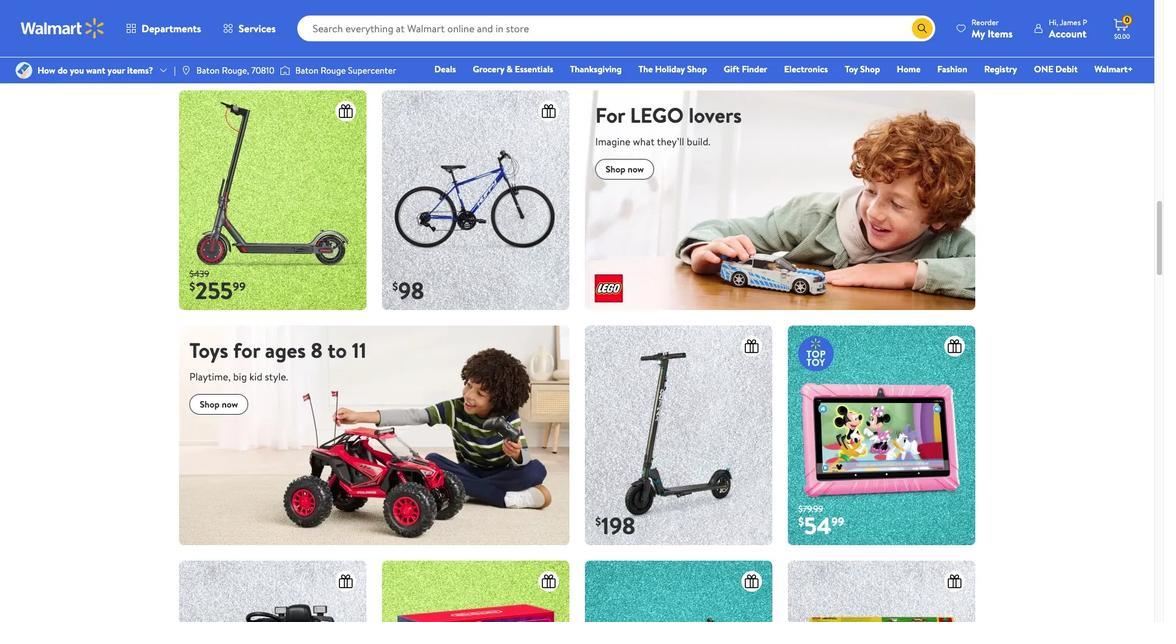 Task type: vqa. For each thing, say whether or not it's contained in the screenshot.
the rightmost  image
yes



Task type: locate. For each thing, give the bounding box(es) containing it.
2 baton from the left
[[295, 64, 319, 77]]

$ inside "$ 109 95"
[[799, 44, 805, 60]]

shop inside the holiday shop link
[[688, 63, 708, 76]]

$ inside $79.99 $ 54 99
[[799, 514, 805, 531]]

1 horizontal spatial 99
[[832, 514, 845, 531]]

big
[[233, 370, 247, 384]]

$
[[190, 44, 195, 60], [393, 44, 398, 60], [596, 44, 602, 60], [799, 44, 805, 60], [190, 279, 195, 295], [393, 279, 398, 295], [596, 514, 602, 531], [799, 514, 805, 531]]

departments
[[142, 21, 201, 36]]

1 baton from the left
[[197, 64, 220, 77]]

0 horizontal spatial baton
[[197, 64, 220, 77]]

james
[[1061, 16, 1082, 27]]

$ inside $ 198
[[596, 514, 602, 531]]

shop now button for toys
[[190, 395, 249, 415]]

99 right $79.99
[[832, 514, 845, 531]]

99 inside $79.99 $ 54 99
[[832, 514, 845, 531]]

1 vertical spatial shop now
[[200, 399, 238, 412]]

shop now down imagine
[[606, 163, 644, 176]]

0 horizontal spatial shop now button
[[190, 395, 249, 415]]

0 vertical spatial 99
[[233, 279, 246, 295]]

99 inside $439 $ 255 99
[[233, 279, 246, 295]]

departments button
[[115, 13, 212, 44]]

fashion link
[[932, 62, 974, 76]]

shop right "toy" in the top of the page
[[861, 63, 881, 76]]

toys for ages 8 to 11 playtime, big kid style.
[[190, 337, 367, 384]]

for
[[233, 337, 260, 365]]

they'll
[[657, 135, 685, 149]]

 image for baton rouge supercenter
[[280, 64, 290, 77]]

0 vertical spatial shop now
[[606, 163, 644, 176]]

one
[[1035, 63, 1054, 76]]

shop now button down imagine
[[596, 159, 655, 180]]

shop down imagine
[[606, 163, 626, 176]]

you
[[70, 64, 84, 77]]

1 vertical spatial shop now button
[[190, 395, 249, 415]]

$ inside the $98 $ 78
[[393, 44, 398, 60]]

your
[[108, 64, 125, 77]]

toys
[[190, 337, 228, 365]]

baton left rouge
[[295, 64, 319, 77]]

baton rouge, 70810
[[197, 64, 275, 77]]

baton for baton rouge, 70810
[[197, 64, 220, 77]]

$98
[[393, 32, 407, 45]]

the
[[639, 63, 653, 76]]

0 vertical spatial now
[[628, 163, 644, 176]]

shop now
[[606, 163, 644, 176], [200, 399, 238, 412]]

0 horizontal spatial now
[[222, 399, 238, 412]]

1 horizontal spatial baton
[[295, 64, 319, 77]]

thanksgiving link
[[565, 62, 628, 76]]

now down big
[[222, 399, 238, 412]]

what
[[633, 135, 655, 149]]

one debit
[[1035, 63, 1079, 76]]

baton
[[197, 64, 220, 77], [295, 64, 319, 77]]

now for lego
[[628, 163, 644, 176]]

now
[[628, 163, 644, 176], [222, 399, 238, 412]]

debit
[[1056, 63, 1079, 76]]

shop now for for
[[606, 163, 644, 176]]

shop now button down playtime,
[[190, 395, 249, 415]]

109
[[805, 40, 840, 72]]

shop now button
[[596, 159, 655, 180], [190, 395, 249, 415]]

$ inside $439 $ 255 99
[[190, 279, 195, 295]]

shop inside toy shop "link"
[[861, 63, 881, 76]]

1 horizontal spatial shop now
[[606, 163, 644, 176]]

60
[[195, 40, 222, 72]]

198
[[602, 511, 636, 543]]

$ inside $78 $ 58
[[596, 44, 602, 60]]

deals
[[435, 63, 456, 76]]

1 vertical spatial now
[[222, 399, 238, 412]]

now for for
[[222, 399, 238, 412]]

1 horizontal spatial shop now button
[[596, 159, 655, 180]]

shop
[[688, 63, 708, 76], [861, 63, 881, 76], [606, 163, 626, 176], [200, 399, 220, 412]]

$ 198
[[596, 511, 636, 543]]

99 right $439 at top
[[233, 279, 246, 295]]

$0.00
[[1115, 32, 1131, 41]]

fashion
[[938, 63, 968, 76]]

lovers
[[689, 101, 742, 130]]

 image
[[16, 62, 32, 79], [280, 64, 290, 77], [181, 65, 191, 76], [585, 91, 976, 311], [179, 326, 570, 546]]

baton left rouge,
[[197, 64, 220, 77]]

gift
[[724, 63, 740, 76]]

electronics
[[785, 63, 829, 76]]

now down what
[[628, 163, 644, 176]]

0 horizontal spatial shop now
[[200, 399, 238, 412]]

electronics link
[[779, 62, 835, 76]]

shop right holiday
[[688, 63, 708, 76]]

my
[[972, 26, 986, 40]]

0 vertical spatial shop now button
[[596, 159, 655, 180]]

home
[[898, 63, 921, 76]]

99 for 255
[[233, 279, 246, 295]]

$79.99
[[799, 503, 824, 516]]

1 horizontal spatial now
[[628, 163, 644, 176]]

0 horizontal spatial 99
[[233, 279, 246, 295]]

shop now down playtime,
[[200, 399, 238, 412]]

rouge,
[[222, 64, 249, 77]]

Walmart Site-Wide search field
[[297, 16, 936, 41]]

hi, james p account
[[1050, 16, 1088, 40]]

how do you want your items?
[[38, 64, 153, 77]]

toy shop link
[[840, 62, 887, 76]]

1 vertical spatial 99
[[832, 514, 845, 531]]

thanksgiving
[[571, 63, 622, 76]]

11
[[352, 337, 367, 365]]

services button
[[212, 13, 287, 44]]

$ 109 95
[[799, 40, 853, 72]]



Task type: describe. For each thing, give the bounding box(es) containing it.
54
[[805, 511, 832, 543]]

$ inside $ 60
[[190, 44, 195, 60]]

playtime,
[[190, 370, 231, 384]]

items?
[[127, 64, 153, 77]]

Search search field
[[297, 16, 936, 41]]

hi,
[[1050, 16, 1059, 27]]

holiday
[[656, 63, 685, 76]]

&
[[507, 63, 513, 76]]

$ inside $ 98
[[393, 279, 398, 295]]

essentials
[[515, 63, 554, 76]]

$439 $ 255 99
[[190, 268, 246, 307]]

$439
[[190, 268, 209, 281]]

toy
[[846, 63, 859, 76]]

 image for baton rouge, 70810
[[181, 65, 191, 76]]

walmart+ link
[[1090, 62, 1140, 76]]

$98 $ 78
[[393, 32, 423, 72]]

8
[[311, 337, 323, 365]]

grocery & essentials link
[[467, 62, 560, 76]]

$79.99 $ 54 99
[[799, 503, 845, 543]]

reorder my items
[[972, 16, 1013, 40]]

255
[[195, 275, 233, 307]]

p
[[1083, 16, 1088, 27]]

reorder
[[972, 16, 1000, 27]]

grocery
[[473, 63, 505, 76]]

$78
[[596, 32, 610, 45]]

toy shop
[[846, 63, 881, 76]]

the holiday shop link
[[633, 62, 713, 76]]

$ 60
[[190, 40, 222, 72]]

ages
[[265, 337, 306, 365]]

kid
[[250, 370, 263, 384]]

contixo 7" kids tablet 32gb, 50+ disney storybooks, kid-proof case (2023 model) - pink image
[[789, 326, 976, 546]]

gift finder link
[[719, 62, 774, 76]]

0
[[1126, 14, 1130, 25]]

for
[[596, 101, 626, 130]]

walmart+
[[1095, 63, 1134, 76]]

imagine
[[596, 135, 631, 149]]

shop now button for for
[[596, 159, 655, 180]]

58
[[602, 40, 628, 72]]

gotrax rival adult electric scooter, 8.5" pneumatic tire, max 12 mile range and 15.5mph speed, 250w foldable escooter for adult, gray image
[[585, 326, 773, 546]]

search icon image
[[918, 23, 928, 34]]

deals link
[[429, 62, 462, 76]]

98
[[398, 275, 425, 307]]

supercenter
[[348, 64, 397, 77]]

lego
[[630, 101, 684, 130]]

70810
[[252, 64, 275, 77]]

gift finder
[[724, 63, 768, 76]]

registry
[[985, 63, 1018, 76]]

$ 98
[[393, 275, 425, 307]]

home link
[[892, 62, 927, 76]]

finder
[[742, 63, 768, 76]]

shop down playtime,
[[200, 399, 220, 412]]

walmart image
[[21, 18, 105, 39]]

services
[[239, 21, 276, 36]]

78
[[398, 40, 423, 72]]

baton rouge supercenter
[[295, 64, 397, 77]]

$78 $ 58
[[596, 32, 628, 72]]

95
[[840, 44, 853, 60]]

do
[[58, 64, 68, 77]]

|
[[174, 64, 176, 77]]

to
[[328, 337, 347, 365]]

the holiday shop
[[639, 63, 708, 76]]

registry link
[[979, 62, 1024, 76]]

baton for baton rouge supercenter
[[295, 64, 319, 77]]

build.
[[687, 135, 711, 149]]

how
[[38, 64, 56, 77]]

99 for 54
[[832, 514, 845, 531]]

account
[[1050, 26, 1087, 40]]

 image for how do you want your items?
[[16, 62, 32, 79]]

style.
[[265, 370, 288, 384]]

rouge
[[321, 64, 346, 77]]

items
[[988, 26, 1013, 40]]

want
[[86, 64, 105, 77]]

grocery & essentials
[[473, 63, 554, 76]]

shop now for toys
[[200, 399, 238, 412]]

for lego lovers imagine what they'll build.
[[596, 101, 742, 149]]

one debit link
[[1029, 62, 1084, 76]]

aovopro es80 350w 8.5' foldable electric scooter for adults and child, 21 miles range image
[[179, 91, 367, 311]]

huffy 26-inch rock creek men's mountain bike, blue image
[[382, 91, 570, 311]]



